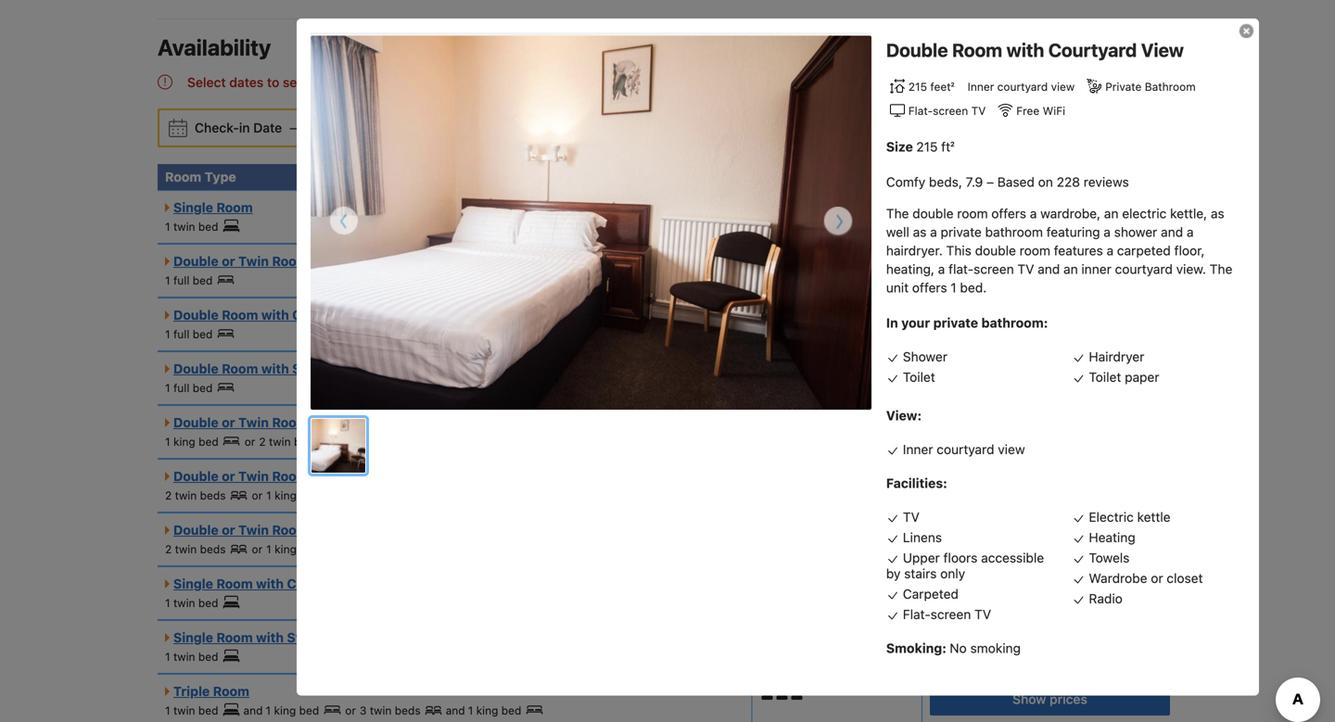 Task type: describe. For each thing, give the bounding box(es) containing it.
based
[[998, 175, 1035, 190]]

0 horizontal spatial the
[[887, 206, 910, 221]]

single for single room with street view
[[173, 630, 213, 646]]

flat- for 215 feet²
[[909, 104, 933, 117]]

with down double room with courtyard view link
[[262, 361, 289, 377]]

0 horizontal spatial courtyard
[[937, 442, 995, 457]]

bathroom
[[1145, 80, 1196, 93]]

accessible
[[982, 551, 1045, 566]]

radio
[[1089, 592, 1123, 607]]

availability
[[401, 75, 466, 90]]

towels
[[1089, 551, 1130, 566]]

kettle,
[[1171, 206, 1208, 221]]

double room with street view
[[173, 361, 367, 377]]

bed.
[[961, 280, 987, 296]]

out
[[353, 120, 373, 135]]

in
[[887, 316, 899, 331]]

or left 3 on the left
[[345, 705, 356, 718]]

with up "double or twin room with shower"
[[312, 415, 340, 430]]

select dates to see this property's availability and prices (may include genius rates)
[[187, 75, 701, 90]]

guests
[[831, 169, 875, 185]]

triple room
[[173, 684, 250, 699]]

room left type
[[165, 169, 202, 185]]

​ for facilities:
[[951, 476, 951, 491]]

shower
[[1115, 225, 1158, 240]]

1 horizontal spatial an
[[1105, 206, 1119, 221]]

room right triple
[[213, 684, 250, 699]]

room down double room with courtyard view link
[[222, 361, 258, 377]]

single room with courtyard view link
[[165, 577, 386, 592]]

or left closet
[[1152, 571, 1164, 586]]

1 vertical spatial private
[[934, 316, 979, 331]]

1 horizontal spatial double room with courtyard view
[[887, 39, 1185, 61]]

see
[[283, 75, 305, 90]]

single for single room
[[173, 200, 213, 215]]

1 vertical spatial room
[[1020, 243, 1051, 258]]

carpeted
[[1118, 243, 1172, 258]]

beds up single room with courtyard view link
[[200, 543, 226, 556]]

beds right 3 on the left
[[395, 705, 421, 718]]

street for single room with street view
[[287, 630, 327, 646]]

bathroom:
[[982, 316, 1049, 331]]

features
[[1055, 243, 1104, 258]]

twin for double or twin room with courtyard view
[[238, 415, 269, 430]]

with up single room with street view
[[256, 577, 284, 592]]

2 twin beds for double or twin room with street view
[[165, 543, 226, 556]]

double room with street view link
[[165, 361, 367, 377]]

and inside region
[[469, 75, 492, 90]]

2 twin beds for double or twin room with shower
[[165, 489, 226, 502]]

floors
[[944, 551, 978, 566]]

number
[[760, 169, 812, 185]]

toilet for toilet paper
[[1089, 370, 1122, 385]]

carpeted
[[903, 587, 959, 602]]

on
[[1039, 175, 1054, 190]]

or down double room with street view link
[[222, 415, 235, 430]]

or 1 king bed for shower
[[252, 489, 320, 502]]

double for double or twin room link
[[173, 254, 219, 269]]

dates
[[229, 75, 264, 90]]

1 twin bed for single room with courtyard view
[[165, 597, 219, 610]]

beds,
[[930, 175, 963, 190]]

bathroom
[[986, 225, 1044, 240]]

double for double room with street view link
[[173, 361, 219, 377]]

1 vertical spatial as
[[913, 225, 927, 240]]

double or twin room with street view link
[[165, 523, 417, 538]]

beds down double or twin room with shower link
[[200, 489, 226, 502]]

include
[[571, 75, 616, 90]]

(may
[[537, 75, 568, 90]]

double or twin room with shower
[[173, 469, 391, 484]]

search button
[[848, 110, 935, 146]]

7.9
[[966, 175, 984, 190]]

size 215 ft²
[[887, 139, 955, 155]]

1 horizontal spatial view
[[1052, 80, 1075, 93]]

smoking:
[[887, 641, 947, 656]]

featuring
[[1047, 225, 1101, 240]]

tv left the free
[[972, 104, 986, 117]]

1 vertical spatial inner courtyard view
[[903, 442, 1026, 457]]

0 horizontal spatial 1 king bed
[[165, 436, 219, 448]]

view.
[[1177, 262, 1207, 277]]

or 1 king bed for street
[[252, 543, 320, 556]]

1 vertical spatial double
[[976, 243, 1017, 258]]

full for double room with street view
[[173, 382, 190, 395]]

tv up smoking
[[975, 607, 992, 623]]

single room with street view link
[[165, 630, 361, 646]]

genius
[[619, 75, 662, 90]]

room up double or twin room with street view link
[[272, 469, 309, 484]]

single room link
[[165, 200, 253, 215]]

select
[[187, 75, 226, 90]]

with down double or twin room with courtyard view
[[312, 469, 340, 484]]

–
[[987, 175, 995, 190]]

closet
[[1167, 571, 1204, 586]]

or down single room
[[222, 254, 235, 269]]

room up "double or twin room with shower"
[[272, 415, 309, 430]]

+
[[798, 260, 805, 273]]

heating
[[1089, 530, 1136, 546]]

0 vertical spatial as
[[1212, 206, 1225, 221]]

in your private bathroom:
[[887, 316, 1049, 331]]

floor,
[[1175, 243, 1206, 258]]

tv up linens
[[903, 510, 920, 525]]

triple room link
[[165, 684, 250, 699]]

single room with street view
[[173, 630, 361, 646]]

ft²
[[942, 139, 955, 155]]

upper
[[903, 551, 940, 566]]

4 1 twin bed from the top
[[165, 705, 219, 718]]

of
[[815, 169, 828, 185]]

0 vertical spatial 2
[[259, 436, 266, 448]]

electric
[[1123, 206, 1167, 221]]

number of guests
[[760, 169, 875, 185]]

the double room offers a wardrobe, an electric kettle, as well as a private bathroom featuring a shower and a hairdryer. this double room features a carpeted floor, heating, a flat-screen tv and an inner courtyard view. the unit offers 1 bed.
[[887, 206, 1233, 296]]

beds down double or twin room with courtyard view
[[294, 436, 320, 448]]

215 feet²
[[909, 80, 955, 93]]

double or twin room link
[[165, 254, 309, 269]]

double for double room with courtyard view link
[[173, 307, 219, 323]]

wardrobe
[[1089, 571, 1148, 586]]

2 horizontal spatial 1 king bed
[[468, 705, 522, 718]]

electric kettle
[[1089, 510, 1171, 525]]

hairdryer
[[1089, 349, 1145, 365]]

full for double room with courtyard view
[[173, 328, 190, 341]]

1 vertical spatial offers
[[913, 280, 948, 296]]

1 vertical spatial an
[[1064, 262, 1079, 277]]

flat- for linens
[[903, 607, 931, 623]]

screen for 215 feet²
[[933, 104, 969, 117]]

this
[[947, 243, 972, 258]]

3 twin beds
[[360, 705, 421, 718]]

a up hairdryer.
[[931, 225, 938, 240]]

paper
[[1125, 370, 1160, 385]]

with down "double or twin room with shower"
[[312, 523, 340, 538]]

tv inside the double room offers a wardrobe, an electric kettle, as well as a private bathroom featuring a shower and a hairdryer. this double room features a carpeted floor, heating, a flat-screen tv and an inner courtyard view. the unit offers 1 bed.
[[1018, 262, 1035, 277]]

in
[[239, 120, 250, 135]]

unit
[[887, 280, 909, 296]]

or up single room with courtyard view link
[[222, 523, 235, 538]]

wifi
[[1043, 104, 1066, 117]]

linens
[[903, 530, 943, 546]]



Task type: locate. For each thing, give the bounding box(es) containing it.
private up this at top
[[941, 225, 982, 240]]

the up well
[[887, 206, 910, 221]]

type
[[205, 169, 236, 185]]

double for double or twin room with street view link
[[173, 523, 219, 538]]

0 horizontal spatial shower
[[343, 469, 391, 484]]

1 inside the double room offers a wardrobe, an electric kettle, as well as a private bathroom featuring a shower and a hairdryer. this double room features a carpeted floor, heating, a flat-screen tv and an inner courtyard view. the unit offers 1 bed.
[[951, 280, 957, 296]]

twin up double or twin room with street view link
[[238, 469, 269, 484]]

0 vertical spatial inner courtyard view
[[968, 80, 1075, 93]]

wardrobe or closet
[[1089, 571, 1204, 586]]

1 vertical spatial flat-
[[903, 607, 931, 623]]

0 vertical spatial private
[[941, 225, 982, 240]]

​ for smoking:
[[950, 641, 950, 656]]

1 full from the top
[[173, 274, 190, 287]]

1 horizontal spatial as
[[1212, 206, 1225, 221]]

1 vertical spatial ​
[[950, 641, 950, 656]]

offers up bathroom
[[992, 206, 1027, 221]]

2 twin beds
[[259, 436, 320, 448], [165, 489, 226, 502], [165, 543, 226, 556]]

inner up "facilities: ​"
[[903, 442, 934, 457]]

an up "shower"
[[1105, 206, 1119, 221]]

double down bathroom
[[976, 243, 1017, 258]]

1 full bed for double room with courtyard view
[[165, 328, 213, 341]]

room
[[953, 39, 1003, 61], [165, 169, 202, 185], [217, 200, 253, 215], [272, 254, 309, 269], [222, 307, 258, 323], [222, 361, 258, 377], [272, 415, 309, 430], [272, 469, 309, 484], [272, 523, 309, 538], [217, 577, 253, 592], [217, 630, 253, 646], [213, 684, 250, 699]]

a left 'flat-' at the right of the page
[[939, 262, 946, 277]]

or
[[222, 254, 235, 269], [222, 415, 235, 430], [245, 436, 255, 448], [222, 469, 235, 484], [252, 489, 263, 502], [222, 523, 235, 538], [252, 543, 263, 556], [1152, 571, 1164, 586], [345, 705, 356, 718]]

—
[[290, 120, 301, 135]]

smoking: ​ no smoking
[[887, 641, 1021, 656]]

flat-screen tv down feet²
[[909, 104, 986, 117]]

1 toilet from the left
[[903, 370, 936, 385]]

full
[[173, 274, 190, 287], [173, 328, 190, 341], [173, 382, 190, 395]]

215 left feet²
[[909, 80, 928, 93]]

double or twin room with street view
[[173, 523, 417, 538]]

0 vertical spatial 2 twin beds
[[259, 436, 320, 448]]

1 vertical spatial 2
[[165, 489, 172, 502]]

1 twin from the top
[[238, 254, 269, 269]]

1 date from the left
[[253, 120, 282, 135]]

flat-
[[949, 262, 974, 277]]

only
[[941, 566, 966, 582]]

1 full bed for double room with street view
[[165, 382, 213, 395]]

2 vertical spatial single
[[173, 630, 213, 646]]

double
[[887, 39, 949, 61], [173, 254, 219, 269], [173, 307, 219, 323], [173, 361, 219, 377], [173, 415, 219, 430], [173, 469, 219, 484], [173, 523, 219, 538]]

0 vertical spatial photo of double room with courtyard view #1 image
[[311, 36, 872, 410]]

flat-
[[909, 104, 933, 117], [903, 607, 931, 623]]

1 vertical spatial 215
[[917, 139, 938, 155]]

1 horizontal spatial inner
[[968, 80, 995, 93]]

0 horizontal spatial view
[[998, 442, 1026, 457]]

to
[[267, 75, 280, 90]]

reviews
[[1084, 175, 1130, 190]]

0 vertical spatial ​
[[951, 476, 951, 491]]

as right 'kettle,'
[[1212, 206, 1225, 221]]

check-in date — check-out date
[[195, 120, 405, 135]]

0 horizontal spatial ​
[[950, 641, 950, 656]]

1 full bed down double room with street view link
[[165, 382, 213, 395]]

and left prices
[[469, 75, 492, 90]]

as up hairdryer.
[[913, 225, 927, 240]]

double down beds,
[[913, 206, 954, 221]]

twin for double or twin room with shower
[[238, 469, 269, 484]]

0 vertical spatial the
[[887, 206, 910, 221]]

1 check- from the left
[[195, 120, 239, 135]]

0 horizontal spatial double
[[913, 206, 954, 221]]

check- right —
[[308, 120, 353, 135]]

screen inside the double room offers a wardrobe, an electric kettle, as well as a private bathroom featuring a shower and a hairdryer. this double room features a carpeted floor, heating, a flat-screen tv and an inner courtyard view. the unit offers 1 bed.
[[974, 262, 1015, 277]]

courtyard
[[1049, 39, 1138, 61], [292, 307, 357, 323], [343, 415, 408, 430], [287, 577, 352, 592]]

twin
[[238, 254, 269, 269], [238, 415, 269, 430], [238, 469, 269, 484], [238, 523, 269, 538]]

0 vertical spatial flat-
[[909, 104, 933, 117]]

room type
[[165, 169, 236, 185]]

property's
[[334, 75, 398, 90]]

by
[[887, 566, 901, 582]]

twin for double or twin room
[[238, 254, 269, 269]]

and down features in the top right of the page
[[1038, 262, 1061, 277]]

flat-screen tv down carpeted
[[903, 607, 992, 623]]

​
[[951, 476, 951, 491], [950, 641, 950, 656]]

screen
[[933, 104, 969, 117], [974, 262, 1015, 277], [931, 607, 972, 623]]

0 horizontal spatial room
[[958, 206, 989, 221]]

1 horizontal spatial toilet
[[1089, 370, 1122, 385]]

2 horizontal spatial courtyard
[[1116, 262, 1173, 277]]

1 horizontal spatial check-
[[308, 120, 353, 135]]

street for double room with street view
[[292, 361, 332, 377]]

2 vertical spatial courtyard
[[937, 442, 995, 457]]

1 vertical spatial shower
[[343, 469, 391, 484]]

flat-screen tv for linens
[[903, 607, 992, 623]]

screen for linens
[[931, 607, 972, 623]]

with down single room with courtyard view link
[[256, 630, 284, 646]]

full down double room with street view link
[[173, 382, 190, 395]]

select dates to see this property's availability and prices (may include genius rates) region
[[158, 71, 1178, 94]]

double room with courtyard view link
[[165, 307, 392, 323]]

1 horizontal spatial offers
[[992, 206, 1027, 221]]

feet²
[[931, 80, 955, 93]]

room down type
[[217, 200, 253, 215]]

3 full from the top
[[173, 382, 190, 395]]

1 full bed up double room with street view link
[[165, 328, 213, 341]]

an down features in the top right of the page
[[1064, 262, 1079, 277]]

3 single from the top
[[173, 630, 213, 646]]

​ right smoking:
[[950, 641, 950, 656]]

2 1 full bed from the top
[[165, 328, 213, 341]]

0 vertical spatial 1 full bed
[[165, 274, 213, 287]]

2 for double or twin room with shower
[[165, 489, 172, 502]]

2 date from the left
[[376, 120, 405, 135]]

and down triple room
[[244, 705, 263, 718]]

inner courtyard view
[[968, 80, 1075, 93], [903, 442, 1026, 457]]

1 1 twin bed from the top
[[165, 220, 219, 233]]

1 twin bed
[[165, 220, 219, 233], [165, 597, 219, 610], [165, 651, 219, 664], [165, 705, 219, 718]]

and down 'kettle,'
[[1162, 225, 1184, 240]]

room up feet²
[[953, 39, 1003, 61]]

free
[[1017, 104, 1040, 117]]

​ right facilities:
[[951, 476, 951, 491]]

a up inner
[[1107, 243, 1114, 258]]

0 horizontal spatial inner
[[903, 442, 934, 457]]

double or twin room with courtyard view
[[173, 415, 442, 430]]

1 vertical spatial screen
[[974, 262, 1015, 277]]

full down double or twin room link
[[173, 274, 190, 287]]

double room with courtyard view up free wifi
[[887, 39, 1185, 61]]

inner
[[1082, 262, 1112, 277]]

stairs
[[905, 566, 937, 582]]

inner courtyard view up the free
[[968, 80, 1075, 93]]

check- down select
[[195, 120, 239, 135]]

1 1 full bed from the top
[[165, 274, 213, 287]]

2 twin from the top
[[238, 415, 269, 430]]

screen down carpeted
[[931, 607, 972, 623]]

courtyard inside the double room offers a wardrobe, an electric kettle, as well as a private bathroom featuring a shower and a hairdryer. this double room features a carpeted floor, heating, a flat-screen tv and an inner courtyard view. the unit offers 1 bed.
[[1116, 262, 1173, 277]]

1 single from the top
[[173, 200, 213, 215]]

0 vertical spatial shower
[[903, 349, 948, 365]]

double for double or twin room with shower link
[[173, 469, 219, 484]]

0 horizontal spatial check-
[[195, 120, 239, 135]]

toilet down "hairdryer"
[[1089, 370, 1122, 385]]

2 single from the top
[[173, 577, 213, 592]]

0 vertical spatial 215
[[909, 80, 928, 93]]

private
[[941, 225, 982, 240], [934, 316, 979, 331]]

king
[[173, 436, 196, 448], [275, 489, 297, 502], [275, 543, 297, 556], [274, 705, 296, 718], [476, 705, 499, 718]]

with
[[1007, 39, 1045, 61], [262, 307, 289, 323], [262, 361, 289, 377], [312, 415, 340, 430], [312, 469, 340, 484], [312, 523, 340, 538], [256, 577, 284, 592], [256, 630, 284, 646]]

1 vertical spatial double room with courtyard view
[[173, 307, 392, 323]]

0 vertical spatial or 1 king bed
[[252, 489, 320, 502]]

single for single room with courtyard view
[[173, 577, 213, 592]]

inner right feet²
[[968, 80, 995, 93]]

1 or 1 king bed from the top
[[252, 489, 320, 502]]

1 twin bed down single room 'link'
[[165, 220, 219, 233]]

0 vertical spatial an
[[1105, 206, 1119, 221]]

courtyard down carpeted
[[1116, 262, 1173, 277]]

flat-screen tv for 215 feet²
[[909, 104, 986, 117]]

room down 7.9
[[958, 206, 989, 221]]

your
[[902, 316, 931, 331]]

1 twin bed for single room
[[165, 220, 219, 233]]

1 horizontal spatial room
[[1020, 243, 1051, 258]]

1 horizontal spatial 1 king bed
[[266, 705, 319, 718]]

a up floor,
[[1187, 225, 1194, 240]]

2 for double or twin room with street view
[[165, 543, 172, 556]]

wardrobe,
[[1041, 206, 1101, 221]]

private inside the double room offers a wardrobe, an electric kettle, as well as a private bathroom featuring a shower and a hairdryer. this double room features a carpeted floor, heating, a flat-screen tv and an inner courtyard view. the unit offers 1 bed.
[[941, 225, 982, 240]]

1 horizontal spatial ​
[[951, 476, 951, 491]]

tv down bathroom
[[1018, 262, 1035, 277]]

toilet
[[903, 370, 936, 385], [1089, 370, 1122, 385]]

smoking
[[971, 641, 1021, 656]]

0 vertical spatial double room with courtyard view
[[887, 39, 1185, 61]]

2 vertical spatial screen
[[931, 607, 972, 623]]

toilet for toilet
[[903, 370, 936, 385]]

double for double or twin room with courtyard view link on the left
[[173, 415, 219, 430]]

3 1 full bed from the top
[[165, 382, 213, 395]]

shower down your
[[903, 349, 948, 365]]

kettle
[[1138, 510, 1171, 525]]

215 left ft²
[[917, 139, 938, 155]]

with up the free
[[1007, 39, 1045, 61]]

offers
[[992, 206, 1027, 221], [913, 280, 948, 296]]

the right view.
[[1210, 262, 1233, 277]]

1 vertical spatial flat-screen tv
[[903, 607, 992, 623]]

2 or 1 king bed from the top
[[252, 543, 320, 556]]

a left "shower"
[[1104, 225, 1111, 240]]

1 twin bed up triple
[[165, 651, 219, 664]]

0 vertical spatial view
[[1052, 80, 1075, 93]]

0 vertical spatial offers
[[992, 206, 1027, 221]]

1 vertical spatial courtyard
[[1116, 262, 1173, 277]]

date right out
[[376, 120, 405, 135]]

view:
[[887, 408, 922, 424]]

1 vertical spatial full
[[173, 328, 190, 341]]

1 vertical spatial the
[[1210, 262, 1233, 277]]

single up the single room with street view link
[[173, 577, 213, 592]]

2 adults, 1 child element
[[760, 252, 838, 273]]

single
[[173, 200, 213, 215], [173, 577, 213, 592], [173, 630, 213, 646]]

view
[[1052, 80, 1075, 93], [998, 442, 1026, 457]]

or up double or twin room with street view link
[[222, 469, 235, 484]]

3 twin from the top
[[238, 469, 269, 484]]

1 horizontal spatial date
[[376, 120, 405, 135]]

the
[[887, 206, 910, 221], [1210, 262, 1233, 277]]

screen down feet²
[[933, 104, 969, 117]]

full for double or twin room
[[173, 274, 190, 287]]

or down double or twin room with shower link
[[252, 489, 263, 502]]

double or twin room
[[173, 254, 309, 269]]

1 horizontal spatial courtyard
[[998, 80, 1048, 93]]

0 horizontal spatial as
[[913, 225, 927, 240]]

comfy
[[887, 175, 926, 190]]

2 vertical spatial 2
[[165, 543, 172, 556]]

private down bed. at the top of page
[[934, 316, 979, 331]]

twin for double or twin room with street view
[[238, 523, 269, 538]]

0 vertical spatial room
[[958, 206, 989, 221]]

0 vertical spatial screen
[[933, 104, 969, 117]]

private
[[1106, 80, 1142, 93]]

0 horizontal spatial an
[[1064, 262, 1079, 277]]

0 horizontal spatial offers
[[913, 280, 948, 296]]

1 vertical spatial 1 full bed
[[165, 328, 213, 341]]

availability
[[158, 34, 271, 60]]

room down "double or twin room with shower"
[[272, 523, 309, 538]]

2 adults element
[[760, 414, 790, 432]]

1 horizontal spatial double
[[976, 243, 1017, 258]]

1 twin bed for single room with street view
[[165, 651, 219, 664]]

1 vertical spatial inner
[[903, 442, 934, 457]]

1 full bed for double or twin room
[[165, 274, 213, 287]]

street
[[292, 361, 332, 377], [343, 523, 383, 538], [287, 630, 327, 646]]

2 twin beds down double or twin room with shower link
[[165, 489, 226, 502]]

4 twin from the top
[[238, 523, 269, 538]]

free wifi
[[1017, 104, 1066, 117]]

0 vertical spatial inner
[[968, 80, 995, 93]]

228
[[1057, 175, 1081, 190]]

inner
[[968, 80, 995, 93], [903, 442, 934, 457]]

or up double or twin room with shower link
[[245, 436, 255, 448]]

triple
[[173, 684, 210, 699]]

double room with courtyard view up 'double room with street view' at the left of page
[[173, 307, 392, 323]]

inner courtyard view up "facilities: ​"
[[903, 442, 1026, 457]]

this
[[308, 75, 331, 90]]

twin up single room with courtyard view link
[[238, 523, 269, 538]]

0 horizontal spatial double room with courtyard view
[[173, 307, 392, 323]]

1 vertical spatial 2 twin beds
[[165, 489, 226, 502]]

2 vertical spatial 2 twin beds
[[165, 543, 226, 556]]

room
[[958, 206, 989, 221], [1020, 243, 1051, 258]]

1 horizontal spatial shower
[[903, 349, 948, 365]]

0 vertical spatial double
[[913, 206, 954, 221]]

0 vertical spatial single
[[173, 200, 213, 215]]

2 check- from the left
[[308, 120, 353, 135]]

full up double room with street view link
[[173, 328, 190, 341]]

no
[[950, 641, 967, 656]]

0 horizontal spatial toilet
[[903, 370, 936, 385]]

shower down double or twin room with courtyard view
[[343, 469, 391, 484]]

flat- down carpeted
[[903, 607, 931, 623]]

double or twin room with shower link
[[165, 469, 391, 484]]

single room
[[173, 200, 253, 215]]

2 vertical spatial street
[[287, 630, 327, 646]]

2 toilet from the left
[[1089, 370, 1122, 385]]

1 twin bed up the single room with street view link
[[165, 597, 219, 610]]

screen up bed. at the top of page
[[974, 262, 1015, 277]]

room up triple room
[[217, 630, 253, 646]]

0 vertical spatial street
[[292, 361, 332, 377]]

or down double or twin room with street view link
[[252, 543, 263, 556]]

a up bathroom
[[1031, 206, 1038, 221]]

courtyard up the free
[[998, 80, 1048, 93]]

toilet up "view:"
[[903, 370, 936, 385]]

2 twin beds down double or twin room with courtyard view link on the left
[[259, 436, 320, 448]]

offers down the 'heating,'
[[913, 280, 948, 296]]

single up triple
[[173, 630, 213, 646]]

2 vertical spatial full
[[173, 382, 190, 395]]

photo of double room with courtyard view #1 image
[[311, 36, 872, 410], [312, 419, 367, 475]]

3 1 twin bed from the top
[[165, 651, 219, 664]]

2 vertical spatial 1 full bed
[[165, 382, 213, 395]]

as
[[1212, 206, 1225, 221], [913, 225, 927, 240]]

2 full from the top
[[173, 328, 190, 341]]

1 vertical spatial or 1 king bed
[[252, 543, 320, 556]]

0 vertical spatial flat-screen tv
[[909, 104, 986, 117]]

room up double room with courtyard view link
[[272, 254, 309, 269]]

0 vertical spatial full
[[173, 274, 190, 287]]

search
[[870, 120, 913, 135]]

and right 3 twin beds
[[446, 705, 465, 718]]

2 1 twin bed from the top
[[165, 597, 219, 610]]

twin down double room with street view link
[[238, 415, 269, 430]]

1 vertical spatial photo of double room with courtyard view #1 image
[[312, 419, 367, 475]]

1 vertical spatial street
[[343, 523, 383, 538]]

room down double or twin room on the left of page
[[222, 307, 258, 323]]

date
[[253, 120, 282, 135], [376, 120, 405, 135]]

double or twin room with courtyard view link
[[165, 415, 442, 430]]

room down bathroom
[[1020, 243, 1051, 258]]

1 vertical spatial single
[[173, 577, 213, 592]]

with up 'double room with street view' at the left of page
[[262, 307, 289, 323]]

room up the single room with street view link
[[217, 577, 253, 592]]

1 vertical spatial view
[[998, 442, 1026, 457]]

1 horizontal spatial the
[[1210, 262, 1233, 277]]

0 vertical spatial courtyard
[[998, 80, 1048, 93]]

electric
[[1089, 510, 1134, 525]]

twin up double room with courtyard view link
[[238, 254, 269, 269]]

size
[[887, 139, 914, 155]]

1 full bed down double or twin room link
[[165, 274, 213, 287]]

1 twin bed down triple
[[165, 705, 219, 718]]

facilities: ​
[[887, 476, 951, 491]]

0 horizontal spatial date
[[253, 120, 282, 135]]



Task type: vqa. For each thing, say whether or not it's contained in the screenshot.
see
yes



